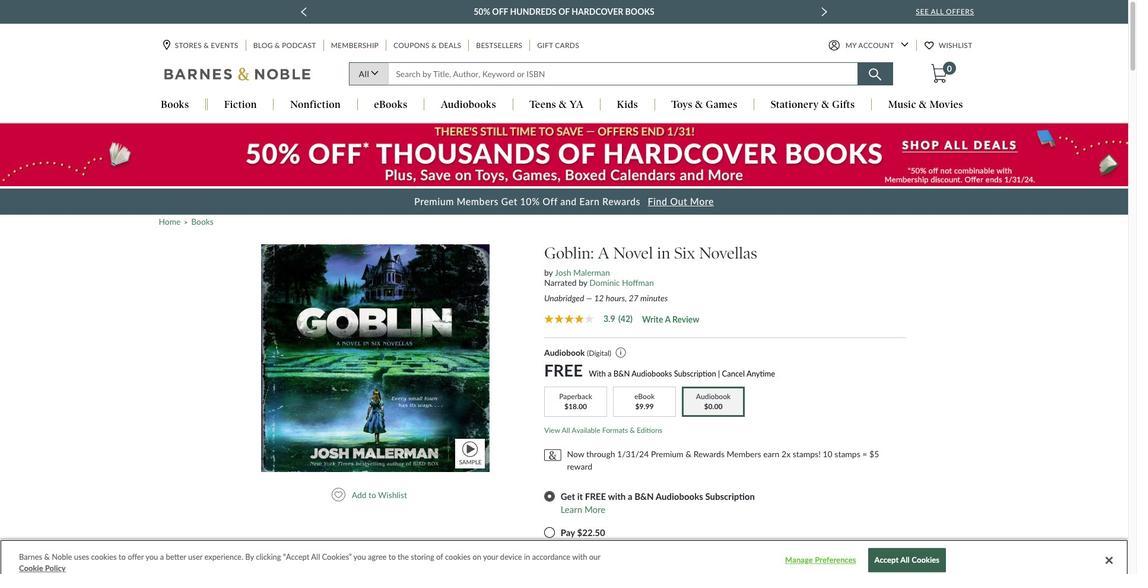 Task type: locate. For each thing, give the bounding box(es) containing it.
0 horizontal spatial of
[[436, 552, 443, 561]]

blog
[[253, 41, 273, 50]]

2x
[[782, 449, 791, 459]]

off right 50%
[[492, 7, 508, 17]]

device
[[500, 552, 522, 561]]

0 horizontal spatial members
[[457, 196, 499, 207]]

1 vertical spatial free
[[585, 491, 606, 502]]

uses
[[74, 552, 89, 561]]

all right see
[[931, 7, 944, 16]]

0 horizontal spatial you
[[146, 552, 158, 561]]

1 horizontal spatial b&n
[[635, 491, 654, 502]]

1 vertical spatial more
[[585, 505, 606, 516]]

nonfiction button
[[274, 99, 357, 112]]

1 vertical spatial get
[[561, 491, 575, 502]]

1 vertical spatial in
[[524, 552, 530, 561]]

1 vertical spatial of
[[436, 552, 443, 561]]

subscription down now through 1/31/24 premium & rewards members earn 2x stamps! 10 stamps = $5 reward
[[706, 491, 755, 502]]

logo image
[[164, 67, 311, 84]]

& inside music & movies button
[[919, 99, 927, 111]]

stores & events
[[175, 41, 238, 50]]

start free trial
[[568, 561, 637, 571]]

cookie policy link
[[19, 563, 66, 574]]

of inside barnes & noble uses cookies to offer you a better user experience. by clicking "accept all cookies" you agree to the storing of cookies on your device in accordance with our cookie policy
[[436, 552, 443, 561]]

cookies
[[91, 552, 117, 561], [445, 552, 471, 561]]

to
[[369, 490, 376, 500], [119, 552, 126, 561], [389, 552, 396, 561]]

of right hundreds
[[559, 7, 570, 17]]

& for teens & ya
[[559, 99, 567, 111]]

subscription for get it free with a b&n audiobooks subscription learn more
[[706, 491, 755, 502]]

audiobooks button
[[425, 99, 513, 112]]

1 horizontal spatial rewards
[[694, 449, 725, 459]]

free inside audiobook (digital) free with a b&n audiobooks subscription | cancel anytime
[[544, 361, 583, 380]]

with up start
[[572, 552, 587, 561]]

0 vertical spatial get
[[501, 196, 518, 207]]

members left 'earn'
[[727, 449, 761, 459]]

0 horizontal spatial with
[[572, 552, 587, 561]]

by
[[245, 552, 254, 561]]

my account button
[[829, 40, 909, 51]]

1 vertical spatial premium
[[651, 449, 684, 459]]

free right the it
[[585, 491, 606, 502]]

members inside now through 1/31/24 premium & rewards members earn 2x stamps! 10 stamps = $5 reward
[[727, 449, 761, 459]]

& right stores
[[204, 41, 209, 50]]

0 vertical spatial by
[[544, 268, 553, 278]]

audiobook
[[544, 348, 585, 358]]

& right blog
[[275, 41, 280, 50]]

$9.99
[[636, 402, 654, 411]]

wishlist inside "link"
[[378, 490, 407, 500]]

$22.50
[[577, 528, 605, 538]]

b&n right with
[[614, 369, 630, 378]]

50% off thousans of hardcover books, plus, save on toys, games, boxed calendars and more image
[[0, 124, 1129, 187]]

& inside toys & games button
[[695, 99, 703, 111]]

view
[[544, 426, 560, 435]]

0 vertical spatial rewards
[[603, 196, 641, 207]]

&
[[204, 41, 209, 50], [275, 41, 280, 50], [432, 41, 437, 50], [559, 99, 567, 111], [695, 99, 703, 111], [822, 99, 830, 111], [919, 99, 927, 111], [630, 426, 635, 435], [686, 449, 692, 459], [44, 552, 50, 561]]

all inside button
[[901, 554, 910, 564]]

a left better
[[160, 552, 164, 561]]

& inside stores & events link
[[204, 41, 209, 50]]

0
[[947, 64, 952, 74]]

more
[[690, 196, 714, 207], [585, 505, 606, 516]]

& right 1/31/24
[[686, 449, 692, 459]]

free down our
[[594, 561, 613, 571]]

more right out
[[690, 196, 714, 207]]

pay
[[561, 528, 575, 538]]

0 vertical spatial with
[[608, 491, 626, 502]]

0 vertical spatial of
[[559, 7, 570, 17]]

a inside get it free with a b&n audiobooks subscription learn more
[[628, 491, 633, 502]]

& left ya
[[559, 99, 567, 111]]

50% off hundreds of hardcover books
[[474, 7, 655, 17]]

see all offers
[[916, 7, 975, 16]]

down arrow image
[[901, 42, 909, 47]]

audiobooks for get
[[656, 491, 703, 502]]

2 vertical spatial audiobooks
[[656, 491, 703, 502]]

2 vertical spatial books
[[191, 217, 214, 227]]

ebook
[[635, 392, 655, 401]]

wishlist right add
[[378, 490, 407, 500]]

free down audiobook
[[544, 361, 583, 380]]

ya
[[570, 99, 584, 111]]

& inside stationery & gifts button
[[822, 99, 830, 111]]

by
[[544, 268, 553, 278], [579, 278, 588, 288]]

trial
[[615, 561, 637, 571]]

1 vertical spatial wishlist
[[378, 490, 407, 500]]

0 horizontal spatial cookies
[[91, 552, 117, 561]]

deals
[[439, 41, 462, 50]]

books inside button
[[161, 99, 189, 111]]

0 horizontal spatial off
[[492, 7, 508, 17]]

1 vertical spatial subscription
[[706, 491, 755, 502]]

audiobooks inside button
[[441, 99, 496, 111]]

movies
[[930, 99, 964, 111]]

cookies
[[912, 554, 940, 564]]

of right storing
[[436, 552, 443, 561]]

off left and
[[543, 196, 558, 207]]

free for with
[[544, 361, 583, 380]]

0 vertical spatial b&n
[[614, 369, 630, 378]]

to left offer
[[119, 552, 126, 561]]

b&n down 1/31/24
[[635, 491, 654, 502]]

get left 10%
[[501, 196, 518, 207]]

by left josh
[[544, 268, 553, 278]]

1 horizontal spatial books
[[191, 217, 214, 227]]

all right "accept
[[311, 552, 320, 561]]

our
[[589, 552, 601, 561]]

0 vertical spatial books
[[626, 7, 655, 17]]

you
[[146, 552, 158, 561], [354, 552, 366, 561]]

accept
[[875, 554, 899, 564]]

& inside barnes & noble uses cookies to offer you a better user experience. by clicking "accept all cookies" you agree to the storing of cookies on your device in accordance with our cookie policy
[[44, 552, 50, 561]]

& inside blog & podcast link
[[275, 41, 280, 50]]

see all offers link
[[916, 7, 975, 16]]

all inside free main content
[[562, 426, 570, 435]]

goblin:
[[544, 244, 594, 263]]

1 horizontal spatial in
[[657, 244, 670, 263]]

stamps!
[[793, 449, 821, 459]]

b&n
[[614, 369, 630, 378], [635, 491, 654, 502]]

1 vertical spatial books
[[161, 99, 189, 111]]

novellas
[[699, 244, 758, 263]]

accept all cookies button
[[868, 547, 946, 572]]

members left 10%
[[457, 196, 499, 207]]

1 vertical spatial b&n
[[635, 491, 654, 502]]

1 horizontal spatial you
[[354, 552, 366, 561]]

& inside teens & ya button
[[559, 99, 567, 111]]

bestsellers link
[[475, 40, 524, 51]]

0 vertical spatial wishlist
[[939, 41, 973, 50]]

1 vertical spatial off
[[543, 196, 558, 207]]

my
[[846, 41, 857, 50]]

& left "gifts"
[[822, 99, 830, 111]]

manage preferences
[[786, 554, 857, 564]]

cart image
[[931, 64, 947, 83]]

with
[[608, 491, 626, 502], [572, 552, 587, 561]]

1 horizontal spatial with
[[608, 491, 626, 502]]

subscription inside get it free with a b&n audiobooks subscription learn more
[[706, 491, 755, 502]]

1 vertical spatial with
[[572, 552, 587, 561]]

1 vertical spatial audiobooks
[[632, 369, 672, 378]]

1 horizontal spatial members
[[727, 449, 761, 459]]

bestsellers
[[476, 41, 523, 50]]

hardcover
[[572, 7, 624, 17]]

0 vertical spatial off
[[492, 7, 508, 17]]

more up $22.50
[[585, 505, 606, 516]]

cookies right the uses
[[91, 552, 117, 561]]

audiobooks for audiobook
[[632, 369, 672, 378]]

in left "six"
[[657, 244, 670, 263]]

with right the it
[[608, 491, 626, 502]]

goblin: a novel in six novellas image
[[261, 244, 490, 473]]

all
[[931, 7, 944, 16], [359, 69, 369, 79], [562, 426, 570, 435], [311, 552, 320, 561], [901, 554, 910, 564]]

a
[[598, 244, 609, 263]]

barnes & noble uses cookies to offer you a better user experience. by clicking "accept all cookies" you agree to the storing of cookies on your device in accordance with our cookie policy
[[19, 552, 601, 573]]

off
[[492, 7, 508, 17], [543, 196, 558, 207]]

10
[[823, 449, 833, 459]]

0 vertical spatial audiobooks
[[441, 99, 496, 111]]

music
[[889, 99, 917, 111]]

preferences
[[815, 554, 857, 564]]

0 vertical spatial free
[[544, 361, 583, 380]]

accordance
[[532, 552, 571, 561]]

hoffman
[[622, 278, 654, 288]]

0 horizontal spatial b&n
[[614, 369, 630, 378]]

b&n inside get it free with a b&n audiobooks subscription learn more
[[635, 491, 654, 502]]

1 you from the left
[[146, 552, 158, 561]]

0 horizontal spatial books
[[161, 99, 189, 111]]

learn more link
[[561, 505, 606, 516]]

get left the it
[[561, 491, 575, 502]]

free inside get it free with a b&n audiobooks subscription learn more
[[585, 491, 606, 502]]

home link
[[159, 217, 181, 227]]

pay $22.50
[[561, 528, 605, 538]]

|
[[718, 369, 720, 378]]

subscription left |
[[674, 369, 716, 378]]

minutes
[[641, 293, 668, 304]]

1 horizontal spatial to
[[369, 490, 376, 500]]

you right offer
[[146, 552, 158, 561]]

0 vertical spatial members
[[457, 196, 499, 207]]

start
[[568, 561, 591, 571]]

all for view
[[562, 426, 570, 435]]

search image
[[869, 69, 882, 81]]

1 horizontal spatial get
[[561, 491, 575, 502]]

you left agree
[[354, 552, 366, 561]]

cookies"
[[322, 552, 352, 561]]

& for blog & podcast
[[275, 41, 280, 50]]

by down josh malerman link
[[579, 278, 588, 288]]

in
[[657, 244, 670, 263], [524, 552, 530, 561]]

& up cookie policy link at left bottom
[[44, 552, 50, 561]]

1 vertical spatial members
[[727, 449, 761, 459]]

1 horizontal spatial by
[[579, 278, 588, 288]]

to right add
[[369, 490, 376, 500]]

with inside get it free with a b&n audiobooks subscription learn more
[[608, 491, 626, 502]]

(42)
[[619, 314, 633, 324]]

0 horizontal spatial more
[[585, 505, 606, 516]]

0 vertical spatial subscription
[[674, 369, 716, 378]]

membership link
[[330, 40, 380, 51]]

1 horizontal spatial cookies
[[445, 552, 471, 561]]

manage preferences button
[[784, 548, 858, 571]]

a right with
[[608, 369, 612, 378]]

wishlist up 0
[[939, 41, 973, 50]]

gift
[[537, 41, 553, 50]]

cards
[[555, 41, 579, 50]]

& left deals
[[432, 41, 437, 50]]

in right the device
[[524, 552, 530, 561]]

0 horizontal spatial premium
[[414, 196, 454, 207]]

toys & games button
[[655, 99, 754, 112]]

audiobooks inside audiobook (digital) free with a b&n audiobooks subscription | cancel anytime
[[632, 369, 672, 378]]

0 horizontal spatial in
[[524, 552, 530, 561]]

& inside coupons & deals "link"
[[432, 41, 437, 50]]

None field
[[388, 63, 858, 86]]

audiobooks inside get it free with a b&n audiobooks subscription learn more
[[656, 491, 703, 502]]

1 vertical spatial rewards
[[694, 449, 725, 459]]

with inside barnes & noble uses cookies to offer you a better user experience. by clicking "accept all cookies" you agree to the storing of cookies on your device in accordance with our cookie policy
[[572, 552, 587, 561]]

to inside "link"
[[369, 490, 376, 500]]

b&n inside audiobook (digital) free with a b&n audiobooks subscription | cancel anytime
[[614, 369, 630, 378]]

fiction
[[224, 99, 257, 111]]

all right accept
[[901, 554, 910, 564]]

0 vertical spatial more
[[690, 196, 714, 207]]

paperback
[[559, 392, 592, 401]]

$5
[[870, 449, 879, 459]]

subscription inside audiobook (digital) free with a b&n audiobooks subscription | cancel anytime
[[674, 369, 716, 378]]

josh
[[555, 268, 571, 278]]

the
[[398, 552, 409, 561]]

a down 1/31/24
[[628, 491, 633, 502]]

0 button
[[930, 62, 956, 84]]

user image
[[829, 40, 840, 51]]

0 horizontal spatial wishlist
[[378, 490, 407, 500]]

to left the
[[389, 552, 396, 561]]

1 horizontal spatial off
[[543, 196, 558, 207]]

a
[[665, 314, 671, 324], [608, 369, 612, 378], [628, 491, 633, 502], [160, 552, 164, 561]]

cookies left on
[[445, 552, 471, 561]]

1 vertical spatial by
[[579, 278, 588, 288]]

1 cookies from the left
[[91, 552, 117, 561]]

3.9
[[604, 314, 615, 324]]

1 horizontal spatial premium
[[651, 449, 684, 459]]

1 horizontal spatial wishlist
[[939, 41, 973, 50]]

review
[[673, 314, 700, 324]]

2 horizontal spatial to
[[389, 552, 396, 561]]

0 vertical spatial in
[[657, 244, 670, 263]]

& right music
[[919, 99, 927, 111]]

a inside barnes & noble uses cookies to offer you a better user experience. by clicking "accept all cookies" you agree to the storing of cookies on your device in accordance with our cookie policy
[[160, 552, 164, 561]]

view all available formats & editions link
[[544, 426, 663, 435]]

1 horizontal spatial more
[[690, 196, 714, 207]]

members
[[457, 196, 499, 207], [727, 449, 761, 459]]

& right the toys
[[695, 99, 703, 111]]

all right the view at the bottom left
[[562, 426, 570, 435]]



Task type: describe. For each thing, give the bounding box(es) containing it.
Search by Title, Author, Keyword or ISBN text field
[[388, 63, 858, 86]]

music & movies button
[[872, 99, 980, 112]]

podcast
[[282, 41, 316, 50]]

get it free with a b&n audiobooks subscription learn more
[[561, 491, 755, 516]]

blog & podcast link
[[252, 40, 317, 51]]

privacy alert dialog
[[0, 539, 1129, 575]]

stamps
[[835, 449, 861, 459]]

books inside free main content
[[191, 217, 214, 227]]

toys & games
[[672, 99, 738, 111]]

accept all cookies
[[875, 554, 940, 564]]

off inside free main content
[[543, 196, 558, 207]]

all inside barnes & noble uses cookies to offer you a better user experience. by clicking "accept all cookies" you agree to the storing of cookies on your device in accordance with our cookie policy
[[311, 552, 320, 561]]

2 cookies from the left
[[445, 552, 471, 561]]

goblin: a novel in six novellas by josh malerman narrated by dominic hoffman unabridged — 12 hours, 27 minutes
[[544, 244, 758, 304]]

better
[[166, 552, 186, 561]]

out
[[670, 196, 688, 207]]

reward
[[567, 462, 593, 472]]

& inside now through 1/31/24 premium & rewards members earn 2x stamps! 10 stamps = $5 reward
[[686, 449, 692, 459]]

& for barnes & noble uses cookies to offer you a better user experience. by clicking "accept all cookies" you agree to the storing of cookies on your device in accordance with our cookie policy
[[44, 552, 50, 561]]

six
[[674, 244, 695, 263]]

start free trial link
[[544, 555, 660, 575]]

view all available formats & editions
[[544, 426, 663, 435]]

dominic
[[590, 278, 620, 288]]

stationery
[[771, 99, 819, 111]]

& for coupons & deals
[[432, 41, 437, 50]]

subscription for audiobook (digital) free with a b&n audiobooks subscription | cancel anytime
[[674, 369, 716, 378]]

offer
[[128, 552, 144, 561]]

add to wishlist link
[[331, 489, 412, 502]]

rewards inside now through 1/31/24 premium & rewards members earn 2x stamps! 10 stamps = $5 reward
[[694, 449, 725, 459]]

noble
[[52, 552, 72, 561]]

storing
[[411, 552, 434, 561]]

experience.
[[205, 552, 243, 561]]

2 vertical spatial free
[[594, 561, 613, 571]]

hundreds
[[510, 7, 557, 17]]

b&n for with
[[635, 491, 654, 502]]

ebook $9.99
[[635, 392, 655, 411]]

in inside "goblin: a novel in six novellas by josh malerman narrated by dominic hoffman unabridged — 12 hours, 27 minutes"
[[657, 244, 670, 263]]

& left editions
[[630, 426, 635, 435]]

27
[[629, 293, 639, 304]]

books link
[[191, 217, 214, 227]]

with
[[589, 369, 606, 378]]

all down membership
[[359, 69, 369, 79]]

audiobook (digital) free with a b&n audiobooks subscription | cancel anytime
[[544, 348, 775, 380]]

0 horizontal spatial to
[[119, 552, 126, 561]]

(digital)
[[587, 349, 612, 358]]

& for toys & games
[[695, 99, 703, 111]]

1 horizontal spatial of
[[559, 7, 570, 17]]

cookie
[[19, 563, 43, 573]]

josh malerman link
[[555, 268, 610, 278]]

see
[[916, 7, 929, 16]]

it
[[577, 491, 583, 502]]

clicking
[[256, 552, 281, 561]]

your
[[483, 552, 498, 561]]

toys
[[672, 99, 693, 111]]

malerman
[[574, 268, 610, 278]]

all for accept
[[901, 554, 910, 564]]

b&n for with
[[614, 369, 630, 378]]

my account
[[846, 41, 895, 50]]

unabridged — 12
[[544, 293, 604, 304]]

0 horizontal spatial rewards
[[603, 196, 641, 207]]

novel
[[613, 244, 653, 263]]

all link
[[349, 63, 388, 86]]

0 horizontal spatial by
[[544, 268, 553, 278]]

editions
[[637, 426, 663, 435]]

agree
[[368, 552, 387, 561]]

paperback $18.00
[[559, 392, 592, 411]]

a inside audiobook (digital) free with a b&n audiobooks subscription | cancel anytime
[[608, 369, 612, 378]]

wishlist inside 'link'
[[939, 41, 973, 50]]

& for stationery & gifts
[[822, 99, 830, 111]]

stationery & gifts
[[771, 99, 855, 111]]

in inside barnes & noble uses cookies to offer you a better user experience. by clicking "accept all cookies" you agree to the storing of cookies on your device in accordance with our cookie policy
[[524, 552, 530, 561]]

free main content
[[0, 123, 1129, 575]]

coupons & deals link
[[392, 40, 463, 51]]

ebooks
[[374, 99, 408, 111]]

a right write
[[665, 314, 671, 324]]

coupons & deals
[[394, 41, 462, 50]]

stores & events link
[[163, 40, 240, 51]]

books button
[[145, 99, 206, 112]]

0 horizontal spatial get
[[501, 196, 518, 207]]

get inside get it free with a b&n audiobooks subscription learn more
[[561, 491, 575, 502]]

& for stores & events
[[204, 41, 209, 50]]

fiction button
[[208, 99, 273, 112]]

0 vertical spatial premium
[[414, 196, 454, 207]]

stores
[[175, 41, 202, 50]]

& for music & movies
[[919, 99, 927, 111]]

games
[[706, 99, 738, 111]]

50% off hundreds of hardcover books link
[[474, 5, 655, 19]]

gift cards link
[[536, 40, 581, 51]]

music & movies
[[889, 99, 964, 111]]

write
[[642, 314, 663, 324]]

coupons
[[394, 41, 430, 50]]

kids button
[[601, 99, 655, 112]]

policy
[[45, 563, 66, 573]]

2 horizontal spatial books
[[626, 7, 655, 17]]

ebooks button
[[358, 99, 424, 112]]

narrated
[[544, 278, 577, 288]]

10%
[[520, 196, 540, 207]]

membership
[[331, 41, 379, 50]]

write a review button
[[642, 314, 700, 324]]

2 you from the left
[[354, 552, 366, 561]]

teens & ya button
[[513, 99, 600, 112]]

earn
[[580, 196, 600, 207]]

premium inside now through 1/31/24 premium & rewards members earn 2x stamps! 10 stamps = $5 reward
[[651, 449, 684, 459]]

teens
[[530, 99, 556, 111]]

free for with
[[585, 491, 606, 502]]

through
[[587, 449, 615, 459]]

learn
[[561, 505, 582, 516]]

hours,
[[606, 293, 627, 304]]

previous slide / item image
[[301, 7, 307, 17]]

all for see
[[931, 7, 944, 16]]

more inside get it free with a b&n audiobooks subscription learn more
[[585, 505, 606, 516]]

user
[[188, 552, 203, 561]]

next slide / item image
[[822, 7, 828, 17]]

50%
[[474, 7, 490, 17]]

find
[[648, 196, 668, 207]]

$18.00
[[565, 402, 587, 411]]



Task type: vqa. For each thing, say whether or not it's contained in the screenshot.
Love, Books. Get it in time with store pick up. Shop Valentines Day image at the top of page
no



